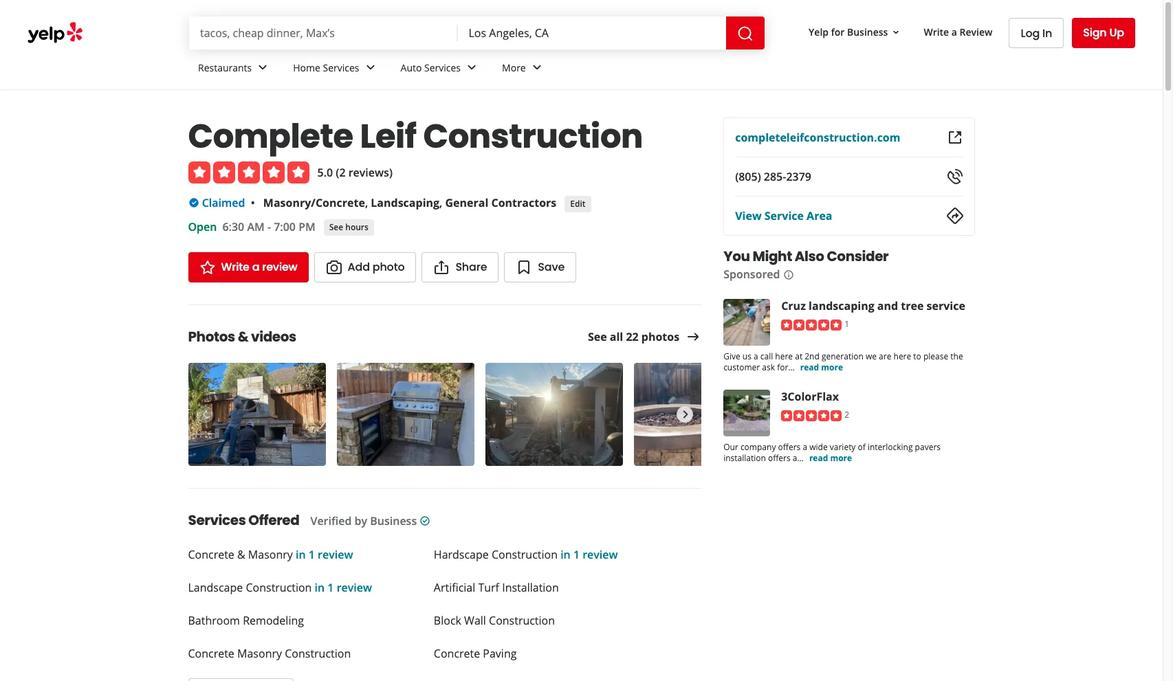 Task type: describe. For each thing, give the bounding box(es) containing it.
24 chevron down v2 image for more
[[529, 59, 545, 76]]

5.0 (2 reviews)
[[317, 165, 393, 180]]

previous image
[[197, 407, 212, 423]]

area
[[807, 208, 833, 224]]

verified
[[311, 514, 352, 529]]

24 save outline v2 image
[[516, 260, 533, 276]]

please
[[924, 351, 949, 363]]

(805)
[[735, 169, 761, 184]]

generation
[[822, 351, 864, 363]]

24 phone v2 image
[[947, 169, 963, 185]]

customer
[[724, 362, 760, 374]]

are
[[879, 351, 892, 363]]

none field find
[[200, 25, 447, 41]]

24 star v2 image
[[199, 260, 216, 276]]

read more for 3colorflax
[[810, 453, 852, 464]]

we
[[866, 351, 877, 363]]

concrete masonry construction
[[188, 647, 351, 662]]

2 here from the left
[[894, 351, 912, 363]]

more
[[502, 61, 526, 74]]

view
[[735, 208, 762, 224]]

interlocking
[[868, 442, 913, 453]]

for
[[831, 25, 845, 38]]

24 directions v2 image
[[947, 208, 963, 224]]

24 arrow right v2 image
[[685, 329, 702, 345]]

save button
[[504, 253, 577, 283]]

turf
[[478, 581, 499, 596]]

share
[[456, 260, 487, 275]]

16 info v2 image
[[783, 270, 794, 281]]

home services
[[293, 61, 359, 74]]

6:30
[[222, 220, 244, 235]]

photos & videos
[[188, 328, 296, 347]]

service
[[765, 208, 804, 224]]

24 share v2 image
[[434, 260, 450, 276]]

edit button
[[565, 196, 591, 213]]

at
[[795, 351, 803, 363]]

3colorflax image
[[724, 390, 771, 437]]

16 chevron down v2 image
[[891, 27, 902, 38]]

in for hardscape construction in 1 review
[[561, 548, 571, 563]]

you
[[724, 247, 750, 266]]

completeleifconstruction.com link
[[735, 130, 901, 145]]

write a review
[[924, 25, 993, 38]]

save
[[538, 260, 565, 275]]

16 claim filled v2 image
[[188, 197, 199, 208]]

more for 3colorflax
[[831, 453, 852, 464]]

read more link for 3colorflax
[[810, 453, 852, 464]]

a down am
[[252, 260, 260, 275]]

24 camera v2 image
[[326, 260, 342, 276]]

am
[[247, 220, 265, 235]]

0 horizontal spatial services
[[188, 511, 246, 531]]

photo of complete leif construction - simi valley, ca, us. custom bbq image
[[337, 363, 474, 467]]

sponsored
[[724, 267, 780, 282]]

consider
[[827, 247, 889, 266]]

see all 22 photos link
[[588, 329, 702, 345]]

16 checkmark badged v2 image
[[420, 516, 431, 527]]

our company offers a wide variety of interlocking pavers installation offers a…
[[724, 442, 941, 464]]

give
[[724, 351, 741, 363]]

landscape construction in 1 review
[[188, 581, 372, 596]]

remodeling
[[243, 614, 304, 629]]

leif
[[360, 113, 417, 160]]

edit
[[570, 198, 586, 210]]

a left the review
[[952, 25, 957, 38]]

landscaping
[[371, 195, 440, 210]]

in 1 review link for artificial turf installation
[[558, 548, 618, 563]]

company
[[741, 442, 776, 453]]

might
[[753, 247, 792, 266]]

log
[[1021, 25, 1040, 41]]

see hours
[[329, 221, 369, 233]]

open
[[188, 220, 217, 235]]

auto
[[401, 61, 422, 74]]

read more link for cruz landscaping and tree service
[[801, 362, 843, 374]]

offers left a…
[[768, 453, 791, 464]]

wall
[[464, 614, 486, 629]]

videos
[[251, 328, 296, 347]]

installation
[[724, 453, 766, 464]]

more for cruz landscaping and tree service
[[821, 362, 843, 374]]

5.0
[[317, 165, 333, 180]]

photo of complete leif construction - simi valley, ca, us. custom pizza over fire place image
[[188, 363, 326, 467]]

masonry/concrete , landscaping , general contractors
[[263, 195, 557, 210]]

cruz landscaping and tree service
[[782, 299, 966, 314]]

us
[[743, 351, 752, 363]]

sign up link
[[1073, 18, 1136, 48]]

services offered
[[188, 511, 300, 531]]

for…
[[777, 362, 795, 374]]

read more for cruz landscaping and tree service
[[801, 362, 843, 374]]

verified by business
[[311, 514, 417, 529]]

0 vertical spatial masonry
[[248, 548, 293, 563]]

(2
[[336, 165, 346, 180]]

a inside our company offers a wide variety of interlocking pavers installation offers a…
[[803, 442, 808, 453]]

24 chevron down v2 image
[[255, 59, 271, 76]]

home
[[293, 61, 320, 74]]

all
[[610, 329, 623, 344]]

share button
[[422, 253, 499, 283]]

masonry/concrete
[[263, 195, 365, 210]]

see for see all 22 photos
[[588, 329, 607, 344]]

give us a call here at 2nd generation we are here to please the customer ask for…
[[724, 351, 963, 374]]

up
[[1110, 25, 1125, 41]]

read for cruz landscaping and tree service
[[801, 362, 819, 374]]

hours
[[346, 221, 369, 233]]

tree
[[901, 299, 924, 314]]

view service area
[[735, 208, 833, 224]]

none field near
[[469, 25, 715, 41]]

complete
[[188, 113, 353, 160]]

3colorflax link
[[782, 389, 839, 404]]

service
[[927, 299, 966, 314]]

concrete for concrete paving
[[434, 647, 480, 662]]

ask
[[762, 362, 775, 374]]

2
[[845, 409, 850, 421]]

read for 3colorflax
[[810, 453, 828, 464]]



Task type: locate. For each thing, give the bounding box(es) containing it.
0 vertical spatial write
[[924, 25, 949, 38]]

2 horizontal spatial services
[[424, 61, 461, 74]]

concrete down block
[[434, 647, 480, 662]]

photo of complete leif construction - simi valley, ca, us. image
[[485, 363, 623, 467]]

a inside give us a call here at 2nd generation we are here to please the customer ask for…
[[754, 351, 758, 363]]

sign
[[1084, 25, 1107, 41]]

1 horizontal spatial write
[[924, 25, 949, 38]]

services right home at left
[[323, 61, 359, 74]]

& for videos
[[238, 328, 248, 347]]

read more link right a…
[[810, 453, 852, 464]]

5 star rating image down cruz
[[782, 320, 842, 331]]

24 chevron down v2 image inside home services link
[[362, 59, 379, 76]]

7:00
[[274, 220, 296, 235]]

1 horizontal spatial ,
[[440, 195, 443, 210]]

open 6:30 am - 7:00 pm
[[188, 220, 316, 235]]

more right 2nd
[[821, 362, 843, 374]]

0 horizontal spatial business
[[370, 514, 417, 529]]

0 horizontal spatial none field
[[200, 25, 447, 41]]

bathroom remodeling
[[188, 614, 304, 629]]

1 vertical spatial more
[[831, 453, 852, 464]]

our
[[724, 442, 739, 453]]

business
[[847, 25, 888, 38], [370, 514, 417, 529]]

1 vertical spatial read
[[810, 453, 828, 464]]

concrete for concrete & masonry in 1 review
[[188, 548, 234, 563]]

log in link
[[1009, 18, 1064, 48]]

variety
[[830, 442, 856, 453]]

read right for…
[[801, 362, 819, 374]]

None search field
[[189, 17, 768, 50]]

24 chevron down v2 image
[[362, 59, 379, 76], [464, 59, 480, 76], [529, 59, 545, 76]]

sign up
[[1084, 25, 1125, 41]]

1 here from the left
[[775, 351, 793, 363]]

1 vertical spatial masonry
[[237, 647, 282, 662]]

5 star rating image for cruz landscaping and tree service
[[782, 320, 842, 331]]

construction for leif
[[423, 113, 643, 160]]

1 none field from the left
[[200, 25, 447, 41]]

2nd
[[805, 351, 820, 363]]

write a review link
[[919, 20, 998, 44]]

read more up 3colorflax link
[[801, 362, 843, 374]]

here
[[775, 351, 793, 363], [894, 351, 912, 363]]

2379
[[786, 169, 812, 184]]

& inside services offered element
[[237, 548, 245, 563]]

construction up remodeling
[[246, 581, 312, 596]]

3colorflax
[[782, 389, 839, 404]]

write for write a review
[[221, 260, 249, 275]]

1 horizontal spatial here
[[894, 351, 912, 363]]

more
[[821, 362, 843, 374], [831, 453, 852, 464]]

1 horizontal spatial none field
[[469, 25, 715, 41]]

business for yelp for business
[[847, 25, 888, 38]]

in
[[1043, 25, 1053, 41]]

285-
[[764, 169, 786, 184]]

photos & videos element
[[166, 305, 771, 469]]

yelp
[[809, 25, 829, 38]]

photos
[[642, 329, 680, 344]]

1 24 chevron down v2 image from the left
[[362, 59, 379, 76]]

restaurants
[[198, 61, 252, 74]]

offers
[[778, 442, 801, 453], [768, 453, 791, 464]]

, left 'general'
[[440, 195, 443, 210]]

services for auto services
[[424, 61, 461, 74]]

24 chevron down v2 image left auto at top left
[[362, 59, 379, 76]]

search image
[[737, 25, 754, 42]]

(2 reviews) link
[[336, 165, 393, 180]]

1 horizontal spatial in
[[315, 581, 325, 596]]

0 horizontal spatial ,
[[365, 195, 368, 210]]

add
[[348, 260, 370, 275]]

add photo
[[348, 260, 405, 275]]

0 vertical spatial 5 star rating image
[[188, 162, 309, 184]]

, up hours
[[365, 195, 368, 210]]

0 vertical spatial read more link
[[801, 362, 843, 374]]

more link
[[491, 50, 556, 89]]

business left 16 chevron down v2 image
[[847, 25, 888, 38]]

landscaping
[[809, 299, 875, 314]]

1 vertical spatial write
[[221, 260, 249, 275]]

a
[[952, 25, 957, 38], [252, 260, 260, 275], [754, 351, 758, 363], [803, 442, 808, 453]]

24 chevron down v2 image right more
[[529, 59, 545, 76]]

read more link up 3colorflax link
[[801, 362, 843, 374]]

construction down remodeling
[[285, 647, 351, 662]]

installation
[[502, 581, 559, 596]]

1 vertical spatial read more
[[810, 453, 852, 464]]

& for masonry
[[237, 548, 245, 563]]

& left videos
[[238, 328, 248, 347]]

in
[[296, 548, 306, 563], [561, 548, 571, 563], [315, 581, 325, 596]]

completeleifconstruction.com
[[735, 130, 901, 145]]

1 horizontal spatial 24 chevron down v2 image
[[464, 59, 480, 76]]

None field
[[200, 25, 447, 41], [469, 25, 715, 41]]

& down services offered
[[237, 548, 245, 563]]

,
[[365, 195, 368, 210], [440, 195, 443, 210]]

1 , from the left
[[365, 195, 368, 210]]

hardscape construction in 1 review
[[434, 548, 618, 563]]

1 vertical spatial &
[[237, 548, 245, 563]]

construction up installation
[[492, 548, 558, 563]]

write for write a review
[[924, 25, 949, 38]]

wide
[[810, 442, 828, 453]]

construction down installation
[[489, 614, 555, 629]]

auto services
[[401, 61, 461, 74]]

claimed
[[202, 195, 245, 210]]

landscape
[[188, 581, 243, 596]]

Near text field
[[469, 25, 715, 41]]

2 , from the left
[[440, 195, 443, 210]]

review
[[960, 25, 993, 38]]

home services link
[[282, 50, 390, 89]]

more left of
[[831, 453, 852, 464]]

(805) 285-2379
[[735, 169, 812, 184]]

cruz
[[782, 299, 806, 314]]

see left hours
[[329, 221, 343, 233]]

general
[[445, 195, 489, 210]]

5 star rating image
[[188, 162, 309, 184], [782, 320, 842, 331], [782, 410, 842, 422]]

24 chevron down v2 image for home services
[[362, 59, 379, 76]]

business inside services offered element
[[370, 514, 417, 529]]

services left offered
[[188, 511, 246, 531]]

of
[[858, 442, 866, 453]]

view service area link
[[735, 208, 833, 224]]

write left the review
[[924, 25, 949, 38]]

concrete up landscape
[[188, 548, 234, 563]]

a…
[[793, 453, 804, 464]]

add photo link
[[314, 253, 416, 283]]

business left the 16 checkmark badged v2 icon
[[370, 514, 417, 529]]

24 external link v2 image
[[947, 129, 963, 146]]

24 chevron down v2 image inside the auto services link
[[464, 59, 480, 76]]

to
[[914, 351, 922, 363]]

read right a…
[[810, 453, 828, 464]]

reviews)
[[349, 165, 393, 180]]

0 vertical spatial more
[[821, 362, 843, 374]]

general contractors link
[[445, 195, 557, 210]]

see hours link
[[324, 220, 374, 236]]

2 none field from the left
[[469, 25, 715, 41]]

see for see hours
[[329, 221, 343, 233]]

photo
[[373, 260, 405, 275]]

construction up 'contractors'
[[423, 113, 643, 160]]

artificial turf installation
[[434, 581, 559, 596]]

5 star rating image for 3colorflax
[[782, 410, 842, 422]]

masonry
[[248, 548, 293, 563], [237, 647, 282, 662]]

concrete for concrete masonry construction
[[188, 647, 234, 662]]

1 horizontal spatial business
[[847, 25, 888, 38]]

offers left wide
[[778, 442, 801, 453]]

restaurants link
[[187, 50, 282, 89]]

0 horizontal spatial write
[[221, 260, 249, 275]]

services for home services
[[323, 61, 359, 74]]

paving
[[483, 647, 517, 662]]

you might also consider
[[724, 247, 889, 266]]

2 horizontal spatial 24 chevron down v2 image
[[529, 59, 545, 76]]

1 vertical spatial read more link
[[810, 453, 852, 464]]

by
[[355, 514, 367, 529]]

the
[[951, 351, 963, 363]]

cruz landscaping and tree service image
[[724, 299, 771, 346]]

here left at
[[775, 351, 793, 363]]

in for landscape construction in 1 review
[[315, 581, 325, 596]]

1 vertical spatial 5 star rating image
[[782, 320, 842, 331]]

Find text field
[[200, 25, 447, 41]]

5 star rating image up "claimed"
[[188, 162, 309, 184]]

see all 22 photos
[[588, 329, 680, 344]]

&
[[238, 328, 248, 347], [237, 548, 245, 563]]

0 vertical spatial read
[[801, 362, 819, 374]]

0 horizontal spatial here
[[775, 351, 793, 363]]

write right 24 star v2 icon
[[221, 260, 249, 275]]

concrete paving
[[434, 647, 517, 662]]

masonry down the bathroom remodeling
[[237, 647, 282, 662]]

1
[[845, 318, 850, 330], [309, 548, 315, 563], [574, 548, 580, 563], [328, 581, 334, 596]]

bathroom
[[188, 614, 240, 629]]

1 horizontal spatial services
[[323, 61, 359, 74]]

yelp for business
[[809, 25, 888, 38]]

services offered element
[[166, 489, 702, 682]]

construction for masonry
[[285, 647, 351, 662]]

in 1 review link for landscape construction
[[293, 548, 353, 563]]

write
[[924, 25, 949, 38], [221, 260, 249, 275]]

see inside see all 22 photos link
[[588, 329, 607, 344]]

0 horizontal spatial 24 chevron down v2 image
[[362, 59, 379, 76]]

24 chevron down v2 image inside 'more' link
[[529, 59, 545, 76]]

3 24 chevron down v2 image from the left
[[529, 59, 545, 76]]

concrete down bathroom
[[188, 647, 234, 662]]

pavers
[[915, 442, 941, 453]]

a right us
[[754, 351, 758, 363]]

pm
[[299, 220, 316, 235]]

1 vertical spatial see
[[588, 329, 607, 344]]

2 24 chevron down v2 image from the left
[[464, 59, 480, 76]]

also
[[795, 247, 825, 266]]

business inside button
[[847, 25, 888, 38]]

here left "to"
[[894, 351, 912, 363]]

0 vertical spatial &
[[238, 328, 248, 347]]

read more right a…
[[810, 453, 852, 464]]

call
[[761, 351, 773, 363]]

2 horizontal spatial in
[[561, 548, 571, 563]]

masonry up the landscape construction in 1 review
[[248, 548, 293, 563]]

offered
[[249, 511, 300, 531]]

photos
[[188, 328, 235, 347]]

see left all
[[588, 329, 607, 344]]

0 vertical spatial read more
[[801, 362, 843, 374]]

read more
[[801, 362, 843, 374], [810, 453, 852, 464]]

services right auto at top left
[[424, 61, 461, 74]]

24 chevron down v2 image for auto services
[[464, 59, 480, 76]]

1 vertical spatial business
[[370, 514, 417, 529]]

0 horizontal spatial see
[[329, 221, 343, 233]]

a left wide
[[803, 442, 808, 453]]

business for verified by business
[[370, 514, 417, 529]]

5 star rating image down 3colorflax
[[782, 410, 842, 422]]

24 chevron down v2 image right "auto services"
[[464, 59, 480, 76]]

0 vertical spatial see
[[329, 221, 343, 233]]

construction for wall
[[489, 614, 555, 629]]

artificial
[[434, 581, 475, 596]]

cruz landscaping and tree service link
[[782, 299, 966, 314]]

auto services link
[[390, 50, 491, 89]]

0 vertical spatial business
[[847, 25, 888, 38]]

1 horizontal spatial see
[[588, 329, 607, 344]]

0 horizontal spatial in
[[296, 548, 306, 563]]

read more link
[[801, 362, 843, 374], [810, 453, 852, 464]]

business categories element
[[187, 50, 1136, 89]]

2 vertical spatial 5 star rating image
[[782, 410, 842, 422]]

landscaping link
[[371, 195, 440, 210]]

next image
[[678, 407, 693, 423]]

see inside the see hours link
[[329, 221, 343, 233]]



Task type: vqa. For each thing, say whether or not it's contained in the screenshot.
carnitas
no



